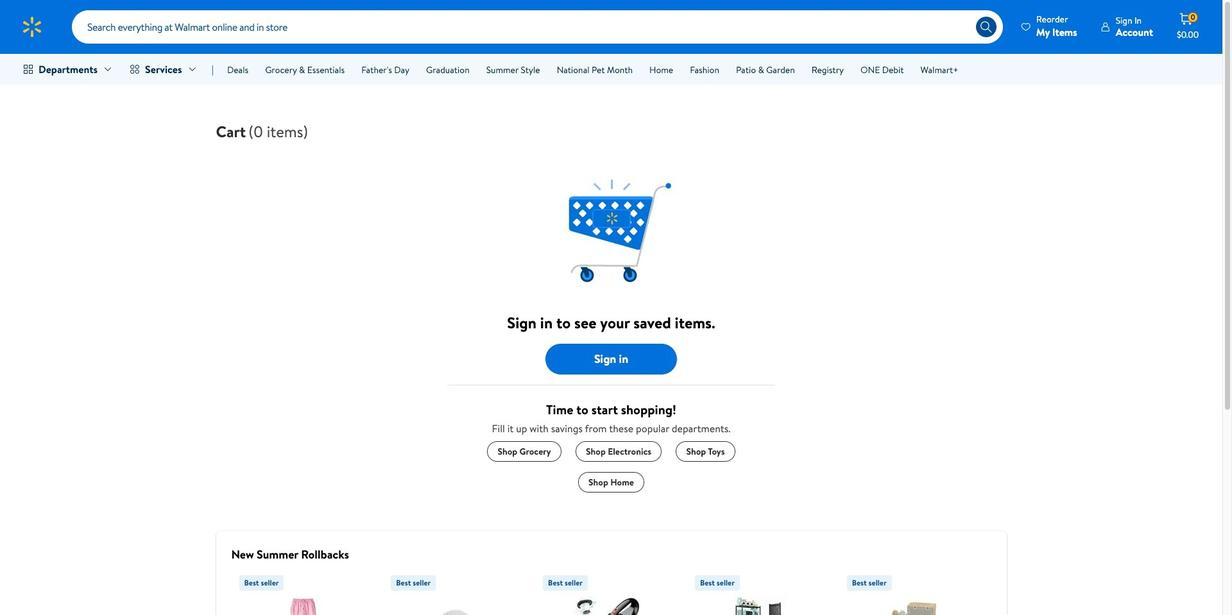 Task type: describe. For each thing, give the bounding box(es) containing it.
1 group from the left
[[239, 570, 368, 615]]

empty cart image
[[534, 168, 688, 296]]

clear search field text image
[[949, 19, 964, 35]]

Search search field
[[72, 10, 1003, 44]]

search icon image
[[980, 21, 993, 33]]

4 group from the left
[[695, 570, 824, 615]]

walmart homepage image
[[21, 15, 44, 39]]

Walmart Site-Wide search field
[[72, 10, 1003, 44]]



Task type: vqa. For each thing, say whether or not it's contained in the screenshot.
second group from left
yes



Task type: locate. For each thing, give the bounding box(es) containing it.
3 group from the left
[[543, 570, 672, 615]]

5 group from the left
[[847, 570, 976, 615]]

2 group from the left
[[391, 570, 520, 615]]

group
[[239, 570, 368, 615], [391, 570, 520, 615], [543, 570, 672, 615], [695, 570, 824, 615], [847, 570, 976, 615]]



